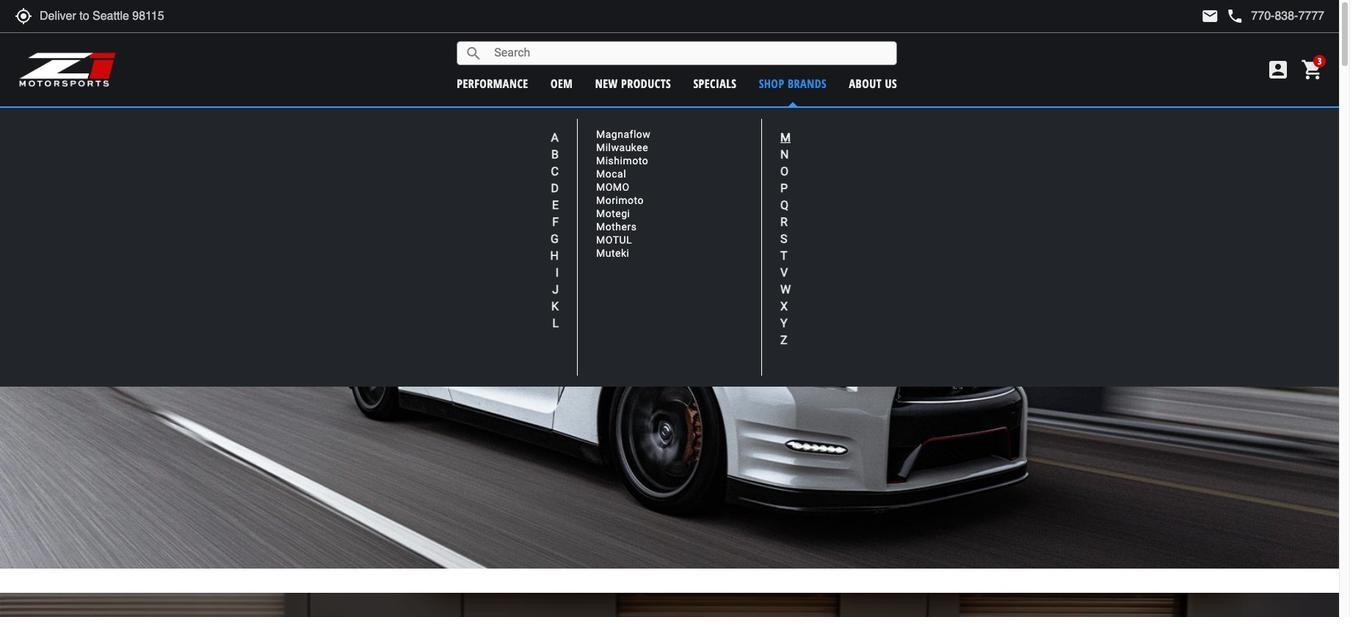 Task type: locate. For each thing, give the bounding box(es) containing it.
oem link
[[551, 75, 573, 91]]

magnaflow
[[596, 129, 651, 141]]

new products link
[[595, 75, 671, 91]]

h
[[551, 249, 559, 263]]

milwaukee link
[[596, 142, 649, 154]]

mothers link
[[596, 221, 637, 233]]

n
[[781, 148, 789, 162]]

(change model) link
[[731, 115, 797, 129]]

shop brands
[[759, 75, 827, 91]]

shop
[[759, 75, 785, 91]]

l
[[553, 317, 559, 331]]

motul
[[596, 235, 633, 246]]

b
[[552, 148, 559, 162]]

c
[[551, 165, 559, 178]]

phone link
[[1227, 7, 1325, 25]]

y
[[781, 317, 788, 331]]

v
[[781, 266, 788, 280]]

motul link
[[596, 235, 633, 246]]

mishimoto link
[[596, 155, 649, 167]]

mocal
[[596, 168, 627, 180]]

new products
[[595, 75, 671, 91]]

motegi
[[596, 208, 631, 220]]

us
[[886, 75, 898, 91]]

r
[[781, 215, 788, 229]]

mail phone
[[1202, 7, 1245, 25]]

magnaflow milwaukee mishimoto mocal momo morimoto motegi mothers motul muteki
[[596, 129, 651, 260]]

d
[[551, 181, 559, 195]]

brands
[[788, 75, 827, 91]]

currently
[[593, 114, 643, 129]]

s
[[781, 232, 788, 246]]

specials
[[694, 75, 737, 91]]

(change
[[731, 115, 764, 129]]

r35 gtr mods take your r35 to the next level image
[[0, 137, 1340, 569]]

p
[[781, 181, 788, 195]]

g
[[551, 232, 559, 246]]

momo
[[596, 182, 630, 193]]

my_location
[[15, 7, 32, 25]]

new
[[595, 75, 618, 91]]

momo link
[[596, 182, 630, 193]]

search
[[465, 44, 483, 62]]

m
[[781, 131, 791, 145]]

about
[[850, 75, 882, 91]]

motegi link
[[596, 208, 631, 220]]



Task type: vqa. For each thing, say whether or not it's contained in the screenshot.
MOCAL link
yes



Task type: describe. For each thing, give the bounding box(es) containing it.
shop brands link
[[759, 75, 827, 91]]

t
[[781, 249, 788, 263]]

mishimoto
[[596, 155, 649, 167]]

magnaflow link
[[596, 129, 651, 141]]

performance
[[457, 75, 529, 91]]

x
[[781, 300, 788, 314]]

account_box
[[1267, 58, 1291, 82]]

a b c d e f g h i j k l
[[551, 131, 559, 331]]

w
[[781, 283, 791, 297]]

products
[[621, 75, 671, 91]]

k
[[552, 300, 559, 314]]

about us link
[[850, 75, 898, 91]]

e
[[552, 198, 559, 212]]

shopping_cart link
[[1298, 58, 1325, 82]]

z
[[781, 333, 788, 347]]

a
[[551, 131, 559, 145]]

milwaukee
[[596, 142, 649, 154]]

q
[[781, 198, 789, 212]]

mail link
[[1202, 7, 1220, 25]]

performance link
[[457, 75, 529, 91]]

m n o p q r s t v w x y z
[[781, 131, 791, 347]]

specials link
[[694, 75, 737, 91]]

i
[[556, 266, 559, 280]]

account_box link
[[1263, 58, 1294, 82]]

oem
[[551, 75, 573, 91]]

about us
[[850, 75, 898, 91]]

r35
[[703, 114, 725, 129]]

phone
[[1227, 7, 1245, 25]]

morimoto
[[596, 195, 644, 207]]

Search search field
[[483, 42, 897, 65]]

z1 motorsports logo image
[[18, 51, 117, 88]]

shopping:
[[646, 114, 700, 129]]

f
[[552, 215, 559, 229]]

currently shopping: r35 (change model)
[[593, 114, 797, 129]]

mail
[[1202, 7, 1220, 25]]

o
[[781, 165, 789, 178]]

win this truck shop now to get automatically entered image
[[0, 594, 1340, 618]]

muteki link
[[596, 248, 630, 260]]

j
[[552, 283, 559, 297]]

shopping_cart
[[1302, 58, 1325, 82]]

mocal link
[[596, 168, 627, 180]]

muteki
[[596, 248, 630, 260]]

mothers
[[596, 221, 637, 233]]

morimoto link
[[596, 195, 644, 207]]

model)
[[767, 115, 797, 129]]



